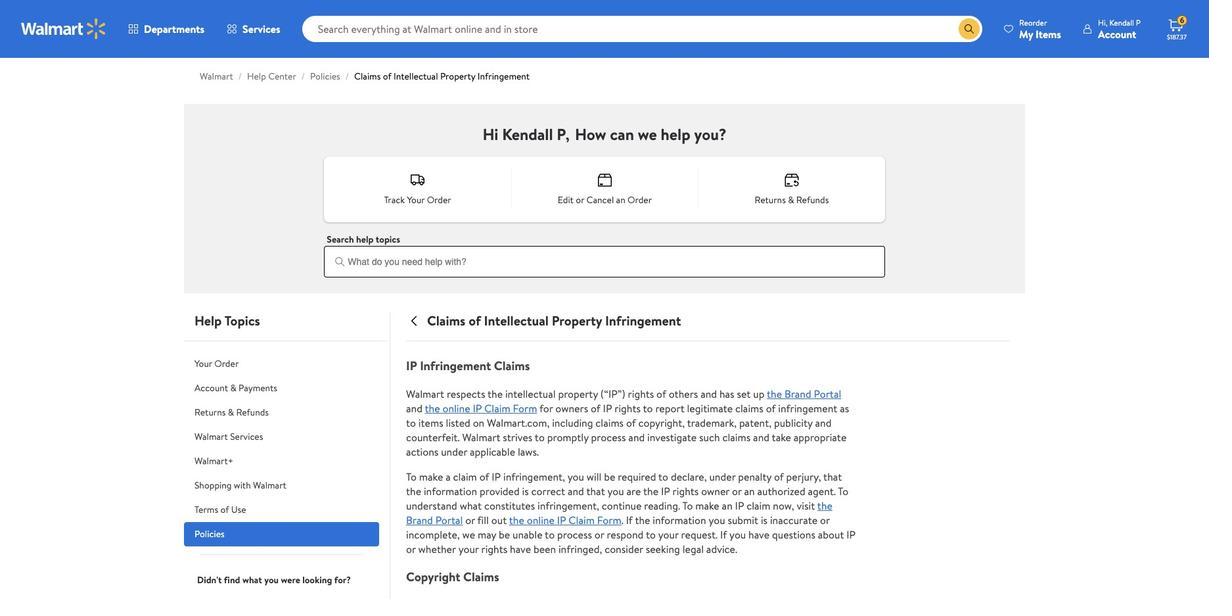 Task type: vqa. For each thing, say whether or not it's contained in the screenshot.
the left THE GIFT
no



Task type: locate. For each thing, give the bounding box(es) containing it.
the right visit on the right
[[818, 498, 833, 513]]

1 horizontal spatial refunds
[[797, 193, 829, 206]]

0 horizontal spatial returns & refunds
[[195, 406, 269, 419]]

1 vertical spatial &
[[230, 381, 237, 395]]

6 $187.37
[[1168, 15, 1188, 41]]

online left on
[[443, 401, 471, 415]]

to inside to make a claim of ip infringement, you will be required to declare, under penalty of perjury, that the information provided is correct and that you are the ip rights owner or an authorized agent. to understand what constitutes infringement, continue reading. to make an ip claim now, visit
[[659, 469, 669, 484]]

0 vertical spatial the brand portal link
[[767, 386, 842, 401]]

the online ip claim form link down ip infringement claims
[[425, 401, 538, 415]]

walmart up walmart+
[[195, 430, 228, 443]]

your up account & payments
[[195, 357, 212, 370]]

kendall left p
[[1110, 17, 1135, 28]]

1 horizontal spatial claim
[[747, 498, 771, 513]]

0 vertical spatial process
[[592, 430, 626, 444]]

account down your order
[[195, 381, 228, 395]]

online
[[443, 401, 471, 415], [527, 513, 555, 527]]

unable
[[513, 527, 543, 542]]

0 vertical spatial your
[[407, 193, 425, 206]]

walmart
[[200, 70, 233, 83], [406, 386, 445, 401], [463, 430, 501, 444], [195, 430, 228, 443], [253, 479, 287, 492]]

if right .
[[626, 513, 633, 527]]

0 vertical spatial refunds
[[797, 193, 829, 206]]

1 horizontal spatial brand
[[785, 386, 812, 401]]

or left respond
[[595, 527, 605, 542]]

help left center
[[247, 70, 266, 83]]

0 vertical spatial claim
[[485, 401, 511, 415]]

0 horizontal spatial is
[[523, 484, 529, 498]]

walmart up items
[[406, 386, 445, 401]]

policies link up didn't find what you were looking for?
[[184, 522, 379, 546]]

if right 'request.'
[[721, 527, 727, 542]]

1 horizontal spatial claim
[[569, 513, 595, 527]]

process down walmart respects the intellectual property ("ip") rights of others and has set up the brand portal and the online ip claim form
[[592, 430, 626, 444]]

promptly
[[548, 430, 589, 444]]

ip right about
[[847, 527, 856, 542]]

infringement, down laws.
[[504, 469, 565, 484]]

1 vertical spatial we
[[463, 527, 475, 542]]

we
[[638, 123, 657, 145], [463, 527, 475, 542]]

portal inside walmart respects the intellectual property ("ip") rights of others and has set up the brand portal and the online ip claim form
[[814, 386, 842, 401]]

walmart for walmart / help center / policies / claims of intellectual property infringement
[[200, 70, 233, 83]]

1 vertical spatial the online ip claim form link
[[509, 513, 622, 527]]

legitimate
[[688, 401, 733, 415]]

0 horizontal spatial form
[[513, 401, 538, 415]]

1 horizontal spatial order
[[427, 193, 452, 206]]

ip inside the . if the information you submit is inaccurate or incomplete, we may be unable to process or respond to your request. if you have questions about ip or whether your rights have been infringed, consider seeking legal advice.
[[847, 527, 856, 542]]

to
[[643, 401, 653, 415], [406, 415, 416, 430], [535, 430, 545, 444], [659, 469, 669, 484], [545, 527, 555, 542], [646, 527, 656, 542]]

to left declare,
[[659, 469, 669, 484]]

1 vertical spatial help
[[195, 312, 222, 329]]

copyright,
[[639, 415, 685, 430]]

under up a
[[441, 444, 468, 459]]

walmart inside walmart respects the intellectual property ("ip") rights of others and has set up the brand portal and the online ip claim form
[[406, 386, 445, 401]]

walmart left "strives"
[[463, 430, 501, 444]]

refunds
[[797, 193, 829, 206], [236, 406, 269, 419]]

make left a
[[419, 469, 443, 484]]

is inside to make a claim of ip infringement, you will be required to declare, under penalty of perjury, that the information provided is correct and that you are the ip rights owner or an authorized agent. to understand what constitutes infringement, continue reading. to make an ip claim now, visit
[[523, 484, 529, 498]]

an up advice.
[[722, 498, 733, 513]]

rights left owner
[[673, 484, 699, 498]]

1 horizontal spatial returns & refunds
[[755, 193, 829, 206]]

to
[[406, 469, 417, 484], [839, 484, 849, 498], [683, 498, 693, 513]]

0 horizontal spatial be
[[499, 527, 510, 542]]

copyright
[[406, 568, 461, 586]]

help
[[661, 123, 691, 145], [356, 233, 374, 246]]

and left will
[[568, 484, 584, 498]]

applicable
[[470, 444, 516, 459]]

claim up infringed,
[[569, 513, 595, 527]]

policies
[[310, 70, 340, 83], [195, 527, 225, 541]]

about
[[819, 527, 845, 542]]

and
[[701, 386, 717, 401], [406, 401, 423, 415], [816, 415, 832, 430], [629, 430, 645, 444], [754, 430, 770, 444], [568, 484, 584, 498]]

under left penalty at the bottom right of page
[[710, 469, 736, 484]]

0 horizontal spatial policies
[[195, 527, 225, 541]]

what inside to make a claim of ip infringement, you will be required to declare, under penalty of perjury, that the information provided is correct and that you are the ip rights owner or an authorized agent. to understand what constitutes infringement, continue reading. to make an ip claim now, visit
[[460, 498, 482, 513]]

process right been
[[558, 527, 592, 542]]

returns & refunds link
[[698, 159, 886, 220], [184, 400, 379, 425]]

departments button
[[117, 13, 216, 45]]

walmart inside for owners of ip rights to report legitimate claims of infringement as to items listed on walmart.com, including claims of copyright, trademark, patent, publicity and counterfeit. walmart strives to promptly process and investigate such claims and take appropriate actions under applicable laws.
[[463, 430, 501, 444]]

0 vertical spatial account
[[1099, 27, 1137, 41]]

0 vertical spatial is
[[523, 484, 529, 498]]

owners
[[556, 401, 589, 415]]

ip down correct
[[557, 513, 567, 527]]

search icon image
[[965, 24, 975, 34]]

1 vertical spatial is
[[761, 513, 768, 527]]

help
[[247, 70, 266, 83], [195, 312, 222, 329]]

ip left declare,
[[661, 484, 671, 498]]

what
[[460, 498, 482, 513], [243, 573, 262, 587]]

services up help center "link"
[[243, 22, 281, 36]]

rights down out at left bottom
[[482, 542, 508, 556]]

6
[[1181, 15, 1185, 26]]

claim inside walmart respects the intellectual property ("ip") rights of others and has set up the brand portal and the online ip claim form
[[485, 401, 511, 415]]

process inside for owners of ip rights to report legitimate claims of infringement as to items listed on walmart.com, including claims of copyright, trademark, patent, publicity and counterfeit. walmart strives to promptly process and investigate such claims and take appropriate actions under applicable laws.
[[592, 430, 626, 444]]

0 vertical spatial brand
[[785, 386, 812, 401]]

my
[[1020, 27, 1034, 41]]

under inside for owners of ip rights to report legitimate claims of infringement as to items listed on walmart.com, including claims of copyright, trademark, patent, publicity and counterfeit. walmart strives to promptly process and investigate such claims and take appropriate actions under applicable laws.
[[441, 444, 468, 459]]

claim right a
[[453, 469, 477, 484]]

infringement
[[478, 70, 530, 83], [606, 312, 682, 329], [420, 357, 491, 374]]

0 horizontal spatial brand
[[406, 513, 433, 527]]

track your order link
[[324, 159, 511, 220]]

walmart for walmart respects the intellectual property ("ip") rights of others and has set up the brand portal and the online ip claim form
[[406, 386, 445, 401]]

the inside the brand portal
[[818, 498, 833, 513]]

0 horizontal spatial /
[[239, 70, 242, 83]]

information
[[424, 484, 477, 498], [653, 513, 707, 527]]

be right the may
[[499, 527, 510, 542]]

1 horizontal spatial an
[[722, 498, 733, 513]]

the brand portal link for or fill out the online ip claim form
[[406, 498, 833, 527]]

0 vertical spatial property
[[441, 70, 476, 83]]

0 vertical spatial claim
[[453, 469, 477, 484]]

walmart image
[[21, 18, 107, 39]]

submit
[[728, 513, 759, 527]]

What do you need help with? search field
[[324, 246, 886, 278]]

the online ip claim form link
[[425, 401, 538, 415], [509, 513, 622, 527]]

0 horizontal spatial help
[[195, 312, 222, 329]]

2 horizontal spatial /
[[346, 70, 349, 83]]

1 vertical spatial returns & refunds link
[[184, 400, 379, 425]]

for?
[[335, 573, 351, 587]]

form
[[513, 401, 538, 415], [598, 513, 622, 527]]

1 vertical spatial brand
[[406, 513, 433, 527]]

is right the 'submit'
[[761, 513, 768, 527]]

as
[[841, 401, 850, 415]]

1 vertical spatial make
[[696, 498, 720, 513]]

2 horizontal spatial order
[[628, 193, 652, 206]]

search help topics
[[327, 233, 400, 246]]

walmart left help center "link"
[[200, 70, 233, 83]]

claims of intellectual property infringement link
[[354, 70, 530, 83]]

make up 'request.'
[[696, 498, 720, 513]]

order right cancel
[[628, 193, 652, 206]]

continue
[[602, 498, 642, 513]]

may
[[478, 527, 497, 542]]

1 vertical spatial returns
[[195, 406, 226, 419]]

required
[[618, 469, 657, 484]]

that right perjury,
[[824, 469, 843, 484]]

account inside 'hi, kendall p account'
[[1099, 27, 1137, 41]]

or fill out the online ip claim form
[[463, 513, 622, 527]]

0 horizontal spatial if
[[626, 513, 633, 527]]

1 horizontal spatial what
[[460, 498, 482, 513]]

ip down back 'icon'
[[406, 357, 417, 374]]

1 vertical spatial intellectual
[[484, 312, 549, 329]]

rights left report at the bottom of the page
[[615, 401, 641, 415]]

infringement, down will
[[538, 498, 600, 513]]

1 vertical spatial online
[[527, 513, 555, 527]]

1 vertical spatial under
[[710, 469, 736, 484]]

walmart for walmart services
[[195, 430, 228, 443]]

1 vertical spatial refunds
[[236, 406, 269, 419]]

1 horizontal spatial under
[[710, 469, 736, 484]]

claim left now,
[[747, 498, 771, 513]]

1 horizontal spatial property
[[552, 312, 602, 329]]

track
[[384, 193, 405, 206]]

for owners of ip rights to report legitimate claims of infringement as to items listed on walmart.com, including claims of copyright, trademark, patent, publicity and counterfeit. walmart strives to promptly process and investigate such claims and take appropriate actions under applicable laws.
[[406, 401, 850, 459]]

order
[[427, 193, 452, 206], [628, 193, 652, 206], [215, 357, 239, 370]]

online up been
[[527, 513, 555, 527]]

1 horizontal spatial we
[[638, 123, 657, 145]]

0 horizontal spatial help
[[356, 233, 374, 246]]

0 vertical spatial infringement,
[[504, 469, 565, 484]]

0 vertical spatial kendall
[[1110, 17, 1135, 28]]

have left questions
[[749, 527, 770, 542]]

we left the may
[[463, 527, 475, 542]]

what left out at left bottom
[[460, 498, 482, 513]]

0 vertical spatial help
[[247, 70, 266, 83]]

has
[[720, 386, 735, 401]]

claims down ("ip")
[[596, 415, 624, 430]]

ip right property
[[603, 401, 612, 415]]

1 vertical spatial portal
[[436, 513, 463, 527]]

or inside to make a claim of ip infringement, you will be required to declare, under penalty of perjury, that the information provided is correct and that you are the ip rights owner or an authorized agent. to understand what constitutes infringement, continue reading. to make an ip claim now, visit
[[733, 484, 742, 498]]

1 vertical spatial information
[[653, 513, 707, 527]]

the right .
[[636, 513, 651, 527]]

now,
[[774, 498, 795, 513]]

0 vertical spatial online
[[443, 401, 471, 415]]

listed
[[446, 415, 471, 430]]

including
[[552, 415, 593, 430]]

the online ip claim form link up infringed,
[[509, 513, 622, 527]]

1 vertical spatial claim
[[569, 513, 595, 527]]

0 horizontal spatial online
[[443, 401, 471, 415]]

strives
[[503, 430, 533, 444]]

edit or cancel an order link
[[511, 159, 698, 220]]

0 horizontal spatial what
[[243, 573, 262, 587]]

0 horizontal spatial account
[[195, 381, 228, 395]]

cancel
[[587, 193, 614, 206]]

what right find
[[243, 573, 262, 587]]

process
[[592, 430, 626, 444], [558, 527, 592, 542]]

whether
[[419, 542, 456, 556]]

to right the agent.
[[839, 484, 849, 498]]

0 horizontal spatial order
[[215, 357, 239, 370]]

have left been
[[510, 542, 531, 556]]

your
[[659, 527, 679, 542], [459, 542, 479, 556]]

1 horizontal spatial your
[[659, 527, 679, 542]]

policies right center
[[310, 70, 340, 83]]

and left has
[[701, 386, 717, 401]]

correct
[[532, 484, 566, 498]]

information inside the . if the information you submit is inaccurate or incomplete, we may be unable to process or respond to your request. if you have questions about ip or whether your rights have been infringed, consider seeking legal advice.
[[653, 513, 707, 527]]

walmart services link
[[184, 425, 379, 449]]

0 vertical spatial the online ip claim form link
[[425, 401, 538, 415]]

information up legal
[[653, 513, 707, 527]]

2 horizontal spatial to
[[839, 484, 849, 498]]

legal
[[683, 542, 704, 556]]

an up the 'submit'
[[745, 484, 755, 498]]

ip right listed on the left bottom of page
[[473, 401, 482, 415]]

agent.
[[809, 484, 836, 498]]

your right whether
[[459, 542, 479, 556]]

policies link right center
[[310, 70, 340, 83]]

services up walmart+
[[230, 430, 263, 443]]

the right respects
[[488, 386, 503, 401]]

is left correct
[[523, 484, 529, 498]]

incomplete,
[[406, 527, 460, 542]]

1 vertical spatial returns & refunds
[[195, 406, 269, 419]]

intellectual
[[394, 70, 438, 83], [484, 312, 549, 329]]

account inside 'account & payments' link
[[195, 381, 228, 395]]

1 vertical spatial process
[[558, 527, 592, 542]]

rights inside walmart respects the intellectual property ("ip") rights of others and has set up the brand portal and the online ip claim form
[[628, 386, 654, 401]]

understand
[[406, 498, 458, 513]]

claim up "strives"
[[485, 401, 511, 415]]

portal up appropriate
[[814, 386, 842, 401]]

ip inside walmart respects the intellectual property ("ip") rights of others and has set up the brand portal and the online ip claim form
[[473, 401, 482, 415]]

3 / from the left
[[346, 70, 349, 83]]

brand inside walmart respects the intellectual property ("ip") rights of others and has set up the brand portal and the online ip claim form
[[785, 386, 812, 401]]

shopping with walmart link
[[184, 473, 379, 498]]

or left whether
[[406, 542, 416, 556]]

be right will
[[604, 469, 616, 484]]

patent,
[[740, 415, 772, 430]]

portal inside the brand portal
[[436, 513, 463, 527]]

. if the information you submit is inaccurate or incomplete, we may be unable to process or respond to your request. if you have questions about ip or whether your rights have been infringed, consider seeking legal advice.
[[406, 513, 856, 556]]

1 vertical spatial form
[[598, 513, 622, 527]]

the right out at left bottom
[[509, 513, 525, 527]]

trademark,
[[688, 415, 737, 430]]

to left report at the bottom of the page
[[643, 401, 653, 415]]

you
[[568, 469, 585, 484], [608, 484, 625, 498], [709, 513, 726, 527], [730, 527, 747, 542], [264, 573, 279, 587]]

help left "you?"
[[661, 123, 691, 145]]

or right owner
[[733, 484, 742, 498]]

kendall left p,
[[502, 123, 553, 145]]

an right cancel
[[617, 193, 626, 206]]

account left $187.37
[[1099, 27, 1137, 41]]

1 vertical spatial the brand portal link
[[406, 498, 833, 527]]

information up incomplete,
[[424, 484, 477, 498]]

brand up whether
[[406, 513, 433, 527]]

0 vertical spatial we
[[638, 123, 657, 145]]

were
[[281, 573, 300, 587]]

claim
[[485, 401, 511, 415], [569, 513, 595, 527]]

help left topics
[[195, 312, 222, 329]]

order right track
[[427, 193, 452, 206]]

topics
[[225, 312, 260, 329]]

0 vertical spatial returns
[[755, 193, 786, 206]]

be inside to make a claim of ip infringement, you will be required to declare, under penalty of perjury, that the information provided is correct and that you are the ip rights owner or an authorized agent. to understand what constitutes infringement, continue reading. to make an ip claim now, visit
[[604, 469, 616, 484]]

that left are
[[587, 484, 605, 498]]

1 vertical spatial your
[[195, 357, 212, 370]]

policies link
[[310, 70, 340, 83], [184, 522, 379, 546]]

0 horizontal spatial to
[[406, 469, 417, 484]]

rights right ("ip")
[[628, 386, 654, 401]]

brand inside the brand portal
[[406, 513, 433, 527]]

take
[[772, 430, 792, 444]]

is inside the . if the information you submit is inaccurate or incomplete, we may be unable to process or respond to your request. if you have questions about ip or whether your rights have been infringed, consider seeking legal advice.
[[761, 513, 768, 527]]

0 vertical spatial information
[[424, 484, 477, 498]]

1 horizontal spatial returns
[[755, 193, 786, 206]]

services inside services "dropdown button"
[[243, 22, 281, 36]]

rights inside the . if the information you submit is inaccurate or incomplete, we may be unable to process or respond to your request. if you have questions about ip or whether your rights have been infringed, consider seeking legal advice.
[[482, 542, 508, 556]]

0 vertical spatial help
[[661, 123, 691, 145]]

the brand portal link
[[767, 386, 842, 401], [406, 498, 833, 527]]

you left were
[[264, 573, 279, 587]]

0 vertical spatial intellectual
[[394, 70, 438, 83]]

0 horizontal spatial portal
[[436, 513, 463, 527]]

or right edit
[[576, 193, 585, 206]]

1 horizontal spatial /
[[302, 70, 305, 83]]

1 vertical spatial kendall
[[502, 123, 553, 145]]

1 horizontal spatial form
[[598, 513, 622, 527]]

hi, kendall p account
[[1099, 17, 1142, 41]]

1 horizontal spatial be
[[604, 469, 616, 484]]

and inside to make a claim of ip infringement, you will be required to declare, under penalty of perjury, that the information provided is correct and that you are the ip rights owner or an authorized agent. to understand what constitutes infringement, continue reading. to make an ip claim now, visit
[[568, 484, 584, 498]]

1 vertical spatial claim
[[747, 498, 771, 513]]

1 horizontal spatial account
[[1099, 27, 1137, 41]]

to right unable
[[545, 527, 555, 542]]

is
[[523, 484, 529, 498], [761, 513, 768, 527]]

and left take
[[754, 430, 770, 444]]

kendall inside 'hi, kendall p account'
[[1110, 17, 1135, 28]]



Task type: describe. For each thing, give the bounding box(es) containing it.
information inside to make a claim of ip infringement, you will be required to declare, under penalty of perjury, that the information provided is correct and that you are the ip rights owner or an authorized agent. to understand what constitutes infringement, continue reading. to make an ip claim now, visit
[[424, 484, 477, 498]]

the left a
[[406, 484, 422, 498]]

rights inside for owners of ip rights to report legitimate claims of infringement as to items listed on walmart.com, including claims of copyright, trademark, patent, publicity and counterfeit. walmart strives to promptly process and investigate such claims and take appropriate actions under applicable laws.
[[615, 401, 641, 415]]

will
[[587, 469, 602, 484]]

others
[[669, 386, 699, 401]]

ip right owner
[[736, 498, 745, 513]]

Search help topics search field
[[324, 233, 886, 278]]

1 horizontal spatial online
[[527, 513, 555, 527]]

1 horizontal spatial that
[[824, 469, 843, 484]]

online inside walmart respects the intellectual property ("ip") rights of others and has set up the brand portal and the online ip claim form
[[443, 401, 471, 415]]

0 horizontal spatial claim
[[453, 469, 477, 484]]

reading.
[[645, 498, 681, 513]]

1 horizontal spatial have
[[749, 527, 770, 542]]

0 vertical spatial &
[[789, 193, 795, 206]]

0 horizontal spatial your
[[195, 357, 212, 370]]

walmart.com,
[[487, 415, 550, 430]]

form inside walmart respects the intellectual property ("ip") rights of others and has set up the brand portal and the online ip claim form
[[513, 401, 538, 415]]

to left items
[[406, 415, 416, 430]]

set
[[737, 386, 751, 401]]

ip down applicable at left
[[492, 469, 501, 484]]

track your order
[[384, 193, 452, 206]]

2 vertical spatial &
[[228, 406, 234, 419]]

you?
[[695, 123, 727, 145]]

1 horizontal spatial intellectual
[[484, 312, 549, 329]]

claims right has
[[736, 401, 764, 415]]

edit or cancel an order
[[558, 193, 652, 206]]

the online ip claim form link for on
[[425, 401, 538, 415]]

to make a claim of ip infringement, you will be required to declare, under penalty of perjury, that the information provided is correct and that you are the ip rights owner or an authorized agent. to understand what constitutes infringement, continue reading. to make an ip claim now, visit
[[406, 469, 849, 513]]

1 vertical spatial infringement,
[[538, 498, 600, 513]]

center
[[268, 70, 296, 83]]

infringement
[[779, 401, 838, 415]]

2 vertical spatial infringement
[[420, 357, 491, 374]]

terms of use link
[[184, 498, 379, 522]]

back image
[[406, 313, 422, 329]]

edit
[[558, 193, 574, 206]]

you left are
[[608, 484, 625, 498]]

search
[[327, 233, 354, 246]]

counterfeit.
[[406, 430, 460, 444]]

visit
[[797, 498, 816, 513]]

fill
[[478, 513, 489, 527]]

0 vertical spatial returns & refunds
[[755, 193, 829, 206]]

items
[[1036, 27, 1062, 41]]

property
[[559, 386, 598, 401]]

1 horizontal spatial help
[[661, 123, 691, 145]]

use
[[231, 503, 246, 516]]

under inside to make a claim of ip infringement, you will be required to declare, under penalty of perjury, that the information provided is correct and that you are the ip rights owner or an authorized agent. to understand what constitutes infringement, continue reading. to make an ip claim now, visit
[[710, 469, 736, 484]]

walmart services
[[195, 430, 263, 443]]

0 horizontal spatial refunds
[[236, 406, 269, 419]]

0 vertical spatial make
[[419, 469, 443, 484]]

authorized
[[758, 484, 806, 498]]

looking
[[303, 573, 332, 587]]

constitutes
[[485, 498, 535, 513]]

0 horizontal spatial an
[[617, 193, 626, 206]]

you left the 'submit'
[[709, 513, 726, 527]]

walmart respects the intellectual property ("ip") rights of others and has set up the brand portal and the online ip claim form
[[406, 386, 842, 415]]

Walmart Site-Wide search field
[[302, 16, 983, 42]]

1 vertical spatial policies link
[[184, 522, 379, 546]]

or left fill
[[466, 513, 475, 527]]

Search search field
[[302, 16, 983, 42]]

shopping
[[195, 479, 232, 492]]

0 horizontal spatial that
[[587, 484, 605, 498]]

the online ip claim form link for process
[[509, 513, 622, 527]]

to right respond
[[646, 527, 656, 542]]

and left as
[[816, 415, 832, 430]]

payments
[[239, 381, 278, 395]]

1 horizontal spatial make
[[696, 498, 720, 513]]

help topics
[[195, 312, 260, 329]]

walmart link
[[200, 70, 233, 83]]

be inside the . if the information you submit is inaccurate or incomplete, we may be unable to process or respond to your request. if you have questions about ip or whether your rights have been infringed, consider seeking legal advice.
[[499, 527, 510, 542]]

0 horizontal spatial your
[[459, 542, 479, 556]]

1 horizontal spatial to
[[683, 498, 693, 513]]

0 horizontal spatial have
[[510, 542, 531, 556]]

infringed,
[[559, 542, 603, 556]]

0 vertical spatial infringement
[[478, 70, 530, 83]]

the up counterfeit.
[[425, 401, 440, 415]]

the inside the . if the information you submit is inaccurate or incomplete, we may be unable to process or respond to your request. if you have questions about ip or whether your rights have been infringed, consider seeking legal advice.
[[636, 513, 651, 527]]

claims right the such
[[723, 430, 751, 444]]

the brand portal
[[406, 498, 833, 527]]

ip infringement claims
[[406, 357, 530, 374]]

terms
[[195, 503, 218, 516]]

been
[[534, 542, 556, 556]]

help inside search field
[[356, 233, 374, 246]]

inaccurate
[[771, 513, 818, 527]]

publicity
[[775, 415, 813, 430]]

we inside the . if the information you submit is inaccurate or incomplete, we may be unable to process or respond to your request. if you have questions about ip or whether your rights have been infringed, consider seeking legal advice.
[[463, 527, 475, 542]]

and left investigate
[[629, 430, 645, 444]]

shopping with walmart
[[195, 479, 287, 492]]

for
[[540, 401, 553, 415]]

on
[[473, 415, 485, 430]]

walmart / help center / policies / claims of intellectual property infringement
[[200, 70, 530, 83]]

request.
[[682, 527, 718, 542]]

find
[[224, 573, 240, 587]]

walmart+
[[195, 454, 234, 468]]

0 vertical spatial policies
[[310, 70, 340, 83]]

2 horizontal spatial an
[[745, 484, 755, 498]]

didn't
[[197, 573, 222, 587]]

seeking
[[646, 542, 680, 556]]

you left will
[[568, 469, 585, 484]]

1 horizontal spatial if
[[721, 527, 727, 542]]

ip inside for owners of ip rights to report legitimate claims of infringement as to items listed on walmart.com, including claims of copyright, trademark, patent, publicity and counterfeit. walmart strives to promptly process and investigate such claims and take appropriate actions under applicable laws.
[[603, 401, 612, 415]]

the right up
[[767, 386, 783, 401]]

up
[[754, 386, 765, 401]]

kendall for p
[[1110, 17, 1135, 28]]

to right "strives"
[[535, 430, 545, 444]]

of inside walmart respects the intellectual property ("ip") rights of others and has set up the brand portal and the online ip claim form
[[657, 386, 667, 401]]

help center link
[[247, 70, 296, 83]]

provided
[[480, 484, 520, 498]]

hi kendall p, how can we help you?
[[483, 123, 727, 145]]

account & payments link
[[184, 376, 379, 400]]

the right are
[[644, 484, 659, 498]]

out
[[492, 513, 507, 527]]

are
[[627, 484, 641, 498]]

owner
[[702, 484, 730, 498]]

p,
[[557, 123, 570, 145]]

services button
[[216, 13, 292, 45]]

process inside the . if the information you submit is inaccurate or incomplete, we may be unable to process or respond to your request. if you have questions about ip or whether your rights have been infringed, consider seeking legal advice.
[[558, 527, 592, 542]]

hi
[[483, 123, 499, 145]]

hi,
[[1099, 17, 1108, 28]]

1 / from the left
[[239, 70, 242, 83]]

questions
[[773, 527, 816, 542]]

the brand portal link for walmart respects the intellectual property ("ip") rights of others and has set up the brand portal and the online ip claim form
[[767, 386, 842, 401]]

walmart+ link
[[184, 449, 379, 473]]

a
[[446, 469, 451, 484]]

("ip")
[[601, 386, 626, 401]]

can
[[610, 123, 635, 145]]

kendall for p,
[[502, 123, 553, 145]]

services inside walmart services link
[[230, 430, 263, 443]]

laws.
[[518, 444, 539, 459]]

or right visit on the right
[[821, 513, 830, 527]]

2 / from the left
[[302, 70, 305, 83]]

actions
[[406, 444, 439, 459]]

you right 'request.'
[[730, 527, 747, 542]]

0 vertical spatial returns & refunds link
[[698, 159, 886, 220]]

walmart down walmart+ link
[[253, 479, 287, 492]]

such
[[700, 430, 720, 444]]

1 vertical spatial infringement
[[606, 312, 682, 329]]

and up counterfeit.
[[406, 401, 423, 415]]

your order
[[195, 357, 239, 370]]

appropriate
[[794, 430, 847, 444]]

terms of use
[[195, 503, 246, 516]]

declare,
[[671, 469, 707, 484]]

0 vertical spatial policies link
[[310, 70, 340, 83]]

1 horizontal spatial help
[[247, 70, 266, 83]]

investigate
[[648, 430, 697, 444]]

$187.37
[[1168, 32, 1188, 41]]

1 vertical spatial property
[[552, 312, 602, 329]]

0 horizontal spatial property
[[441, 70, 476, 83]]

1 horizontal spatial your
[[407, 193, 425, 206]]

how
[[575, 123, 607, 145]]

rights inside to make a claim of ip infringement, you will be required to declare, under penalty of perjury, that the information provided is correct and that you are the ip rights owner or an authorized agent. to understand what constitutes infringement, continue reading. to make an ip claim now, visit
[[673, 484, 699, 498]]

0 horizontal spatial intellectual
[[394, 70, 438, 83]]

account & payments
[[195, 381, 278, 395]]

consider
[[605, 542, 644, 556]]

0 horizontal spatial returns & refunds link
[[184, 400, 379, 425]]

advice.
[[707, 542, 738, 556]]



